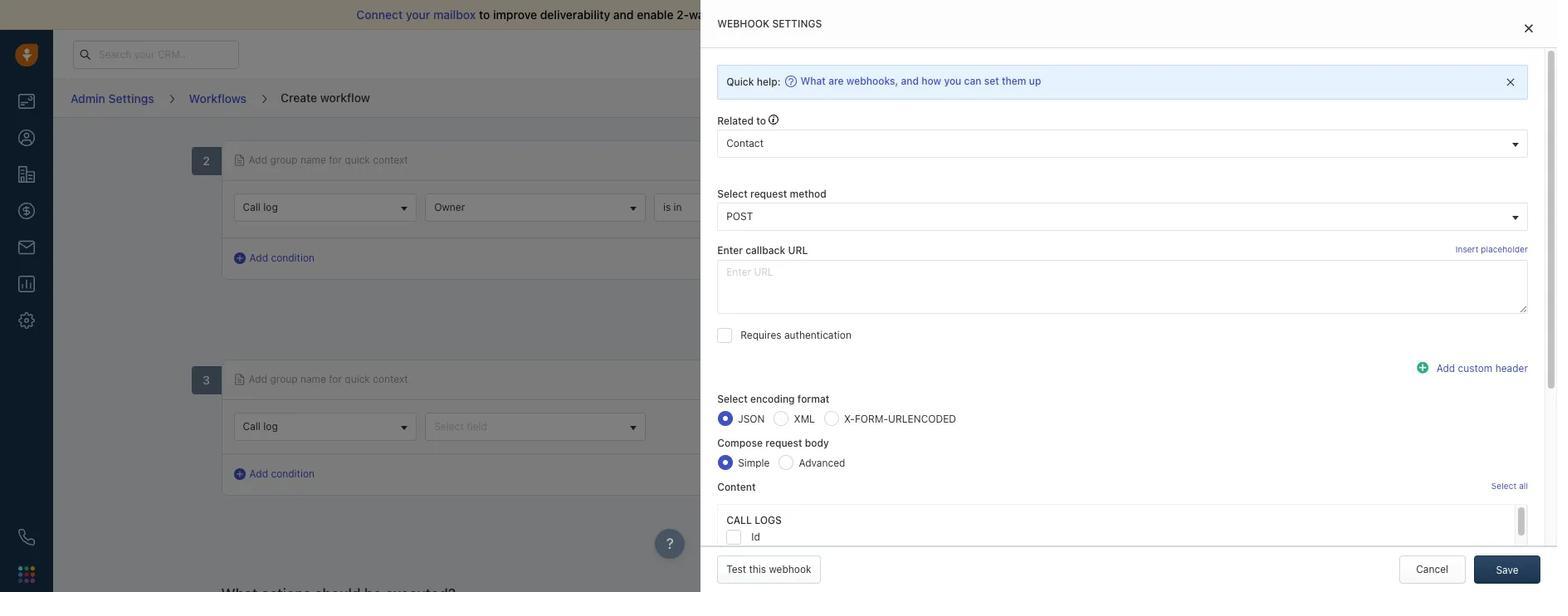 Task type: describe. For each thing, give the bounding box(es) containing it.
improve
[[493, 7, 537, 22]]

form-
[[855, 413, 889, 425]]

to inside dialog
[[757, 115, 766, 127]]

select for select all
[[1492, 481, 1517, 491]]

2 call log from the top
[[243, 420, 278, 433]]

or link
[[799, 308, 847, 332]]

deliverability
[[540, 7, 611, 22]]

close image
[[1525, 23, 1534, 33]]

field
[[467, 420, 487, 433]]

log for 2nd call log button
[[263, 420, 278, 433]]

enter
[[718, 244, 743, 257]]

enter callback url
[[718, 244, 808, 257]]

admin settings
[[71, 91, 154, 105]]

add inside dialog
[[1437, 362, 1456, 374]]

add group name for quick context for add condition link associated with 2nd call log button
[[249, 373, 408, 386]]

you
[[944, 75, 962, 87]]

add custom header link
[[1418, 359, 1529, 375]]

webhook
[[769, 563, 812, 575]]

2 name from the top
[[301, 373, 326, 386]]

content
[[718, 481, 756, 493]]

1 name from the top
[[301, 154, 326, 166]]

webhook
[[718, 17, 770, 30]]

post
[[727, 210, 753, 223]]

0 vertical spatial to
[[479, 7, 490, 22]]

add group
[[783, 537, 832, 549]]

your trial ends in 21 days
[[1104, 48, 1212, 59]]

this for conditions
[[1120, 154, 1138, 166]]

enable
[[637, 7, 674, 22]]

request for body
[[766, 437, 803, 449]]

close image
[[1507, 78, 1515, 86]]

email image
[[1393, 47, 1405, 61]]

or
[[816, 313, 830, 326]]

body
[[805, 437, 829, 449]]

simple
[[738, 457, 770, 469]]

what are webhooks, and how you can set them up link
[[785, 74, 1042, 89]]

format
[[798, 393, 830, 405]]

test
[[727, 563, 747, 575]]

1 vertical spatial call
[[243, 420, 261, 433]]

workflows
[[189, 91, 247, 105]]

add group button
[[758, 529, 841, 558]]

test this webhook button
[[718, 556, 821, 584]]

draft
[[1436, 92, 1459, 104]]

connect your mailbox link
[[357, 7, 479, 22]]

related to
[[718, 115, 766, 127]]

webhook settings
[[718, 17, 822, 30]]

save for save
[[1497, 564, 1519, 576]]

what
[[801, 75, 826, 87]]

match all conditions in this group
[[1004, 154, 1168, 166]]

way
[[689, 7, 711, 22]]

1 vertical spatial condition
[[271, 252, 315, 264]]

post button
[[718, 203, 1529, 231]]

select for select field
[[434, 420, 464, 433]]

match any condition in this group
[[1203, 154, 1365, 166]]

select field
[[434, 420, 487, 433]]

phone element
[[10, 521, 43, 554]]

settings for webhook settings
[[773, 17, 822, 30]]

add custom header
[[1437, 362, 1529, 374]]

plans
[[1283, 47, 1309, 60]]

quick
[[727, 75, 754, 88]]

×
[[860, 198, 869, 215]]

method
[[790, 188, 827, 200]]

urlencoded
[[889, 413, 957, 425]]

connect your mailbox to improve deliverability and enable 2-way sync of email conversations.
[[357, 7, 870, 22]]

enable
[[1492, 92, 1524, 104]]

2 quick from the top
[[345, 373, 370, 386]]

add group name for quick context for add condition link corresponding to second call log button from the bottom
[[249, 154, 408, 166]]

all
[[1520, 481, 1529, 491]]

select for select request method
[[718, 188, 748, 200]]

compose
[[718, 437, 763, 449]]

placeholder
[[1482, 244, 1529, 254]]

Search your CRM... text field
[[73, 40, 239, 69]]

are
[[829, 75, 844, 87]]

add condition link for second call log button from the bottom
[[234, 251, 315, 266]]

klo
[[837, 201, 852, 214]]

select request method
[[718, 188, 827, 200]]

21
[[1180, 48, 1190, 59]]

cancel for save as draft button cancel button
[[1316, 92, 1348, 104]]

mailbox
[[433, 7, 476, 22]]

how
[[922, 75, 942, 87]]

select all
[[1492, 481, 1529, 491]]

save button
[[1475, 556, 1541, 584]]

explore plans link
[[1235, 44, 1318, 64]]

encoding
[[751, 393, 795, 405]]

test this webhook
[[727, 563, 812, 575]]

email
[[757, 7, 786, 22]]

phone image
[[18, 529, 35, 546]]

1 call log button from the top
[[234, 194, 417, 222]]

advanced
[[799, 457, 846, 469]]

select encoding format
[[718, 393, 830, 405]]

owner
[[434, 201, 465, 214]]

can
[[965, 75, 982, 87]]

dialog containing webhook settings
[[701, 0, 1558, 592]]

this for condition
[[1317, 154, 1334, 166]]

workflows link
[[188, 85, 247, 111]]

1 context from the top
[[373, 154, 408, 166]]

select all link
[[1492, 480, 1529, 492]]

select field button
[[425, 413, 646, 441]]

x-
[[844, 413, 855, 425]]

2 vertical spatial condition
[[271, 468, 315, 480]]



Task type: vqa. For each thing, say whether or not it's contained in the screenshot.
the Address
no



Task type: locate. For each thing, give the bounding box(es) containing it.
2 add condition link from the top
[[234, 467, 315, 482]]

enable button
[[1475, 84, 1541, 113]]

1 quick from the top
[[345, 154, 370, 166]]

0 horizontal spatial this
[[749, 563, 767, 575]]

request down xml
[[766, 437, 803, 449]]

add
[[249, 154, 267, 166], [250, 252, 268, 264], [1437, 362, 1456, 374], [249, 373, 267, 386], [250, 468, 268, 480], [783, 537, 801, 549]]

cancel left "save" button
[[1417, 563, 1449, 575]]

explore plans
[[1244, 47, 1309, 60]]

conversations.
[[789, 7, 870, 22]]

cancel button
[[1299, 84, 1365, 113], [1400, 556, 1466, 584]]

match left all
[[1004, 154, 1033, 166]]

2 vertical spatial call
[[727, 514, 752, 527]]

2 call log button from the top
[[234, 413, 417, 441]]

0 vertical spatial call log
[[243, 201, 278, 214]]

1 vertical spatial context
[[373, 373, 408, 386]]

dialog
[[701, 0, 1558, 592]]

insert placeholder
[[1456, 244, 1529, 254]]

1 horizontal spatial this
[[1120, 154, 1138, 166]]

0 vertical spatial log
[[263, 201, 278, 214]]

conditions
[[1058, 154, 1107, 166]]

name
[[301, 154, 326, 166], [301, 373, 326, 386]]

add condition
[[250, 252, 315, 264], [250, 468, 315, 480]]

0 vertical spatial for
[[329, 154, 342, 166]]

quick
[[345, 154, 370, 166], [345, 373, 370, 386]]

this right any
[[1317, 154, 1334, 166]]

json
[[738, 413, 765, 425]]

this right conditions
[[1120, 154, 1138, 166]]

is
[[663, 201, 671, 214]]

match for match any condition in this group
[[1203, 154, 1232, 166]]

2 log from the top
[[263, 420, 278, 433]]

group inside button
[[804, 537, 832, 549]]

cancel button down plans
[[1299, 84, 1365, 113]]

settings right admin
[[108, 91, 154, 105]]

0 vertical spatial settings
[[773, 17, 822, 30]]

any
[[1235, 154, 1257, 166]]

custom
[[1459, 362, 1493, 374]]

save as draft button
[[1372, 84, 1468, 113]]

1 vertical spatial name
[[301, 373, 326, 386]]

0 horizontal spatial settings
[[108, 91, 154, 105]]

condition
[[1260, 154, 1303, 166], [271, 252, 315, 264], [271, 468, 315, 480]]

for
[[329, 154, 342, 166], [329, 373, 342, 386]]

callback
[[746, 244, 786, 257]]

insert placeholder link
[[1456, 244, 1529, 256]]

:
[[778, 75, 781, 88]]

insert
[[1456, 244, 1479, 254]]

2 match from the left
[[1203, 154, 1232, 166]]

save inside dialog
[[1497, 564, 1519, 576]]

settings right 'of'
[[773, 17, 822, 30]]

1 vertical spatial save
[[1497, 564, 1519, 576]]

match for match all conditions in this group
[[1004, 154, 1033, 166]]

brad klo
[[812, 201, 852, 214]]

1 horizontal spatial cancel
[[1417, 563, 1449, 575]]

this
[[1120, 154, 1138, 166], [1317, 154, 1334, 166], [749, 563, 767, 575]]

0 horizontal spatial save
[[1397, 92, 1420, 104]]

select inside button
[[434, 420, 464, 433]]

1 horizontal spatial to
[[757, 115, 766, 127]]

1 vertical spatial add group name for quick context
[[249, 373, 408, 386]]

in for condition
[[1306, 154, 1314, 166]]

1 vertical spatial log
[[263, 420, 278, 433]]

call log
[[243, 201, 278, 214], [243, 420, 278, 433]]

0 vertical spatial name
[[301, 154, 326, 166]]

1 log from the top
[[263, 201, 278, 214]]

0 vertical spatial cancel button
[[1299, 84, 1365, 113]]

sync
[[714, 7, 740, 22]]

to left contact, account or deal related to the phone call in this workflow image
[[757, 115, 766, 127]]

days
[[1192, 48, 1212, 59]]

this right test
[[749, 563, 767, 575]]

what are webhooks, and how you can set them up
[[801, 75, 1042, 87]]

in inside button
[[674, 201, 682, 214]]

in for conditions
[[1109, 154, 1118, 166]]

cancel button for "save" button
[[1400, 556, 1466, 584]]

plus filled image
[[1418, 359, 1431, 372]]

0 vertical spatial add group name for quick context
[[249, 154, 408, 166]]

requires authentication
[[741, 328, 852, 341]]

request for method
[[751, 188, 787, 200]]

contact button
[[718, 130, 1529, 158]]

0 vertical spatial add condition
[[250, 252, 315, 264]]

1 vertical spatial request
[[766, 437, 803, 449]]

id
[[752, 530, 760, 543]]

1 vertical spatial cancel
[[1417, 563, 1449, 575]]

cancel inside dialog
[[1417, 563, 1449, 575]]

0 vertical spatial call
[[243, 201, 261, 214]]

0 vertical spatial cancel
[[1316, 92, 1348, 104]]

1 vertical spatial cancel button
[[1400, 556, 1466, 584]]

in for ends
[[1169, 48, 1177, 59]]

and
[[614, 7, 634, 22], [901, 75, 919, 87], [762, 312, 788, 327], [764, 313, 786, 326]]

2 add group name for quick context from the top
[[249, 373, 408, 386]]

admin settings link
[[70, 85, 155, 111]]

add group name for quick context
[[249, 154, 408, 166], [249, 373, 408, 386]]

0 vertical spatial call log button
[[234, 194, 417, 222]]

this inside button
[[749, 563, 767, 575]]

0 vertical spatial save
[[1397, 92, 1420, 104]]

1 vertical spatial for
[[329, 373, 342, 386]]

in right conditions
[[1109, 154, 1118, 166]]

2 add condition from the top
[[250, 468, 315, 480]]

them
[[1002, 75, 1027, 87]]

your
[[1104, 48, 1124, 59]]

explore
[[1244, 47, 1280, 60]]

x-form-urlencoded
[[844, 413, 957, 425]]

is in
[[663, 201, 682, 214]]

0 horizontal spatial cancel
[[1316, 92, 1348, 104]]

is in button
[[654, 194, 790, 222]]

2 for from the top
[[329, 373, 342, 386]]

select
[[718, 188, 748, 200], [718, 393, 748, 405], [434, 420, 464, 433], [1492, 481, 1517, 491]]

1 match from the left
[[1004, 154, 1033, 166]]

1 vertical spatial add condition
[[250, 468, 315, 480]]

0 vertical spatial add condition link
[[234, 251, 315, 266]]

in right is
[[674, 201, 682, 214]]

× button
[[856, 198, 872, 216]]

match left any
[[1203, 154, 1232, 166]]

log for second call log button from the bottom
[[263, 201, 278, 214]]

add condition link for 2nd call log button
[[234, 467, 315, 482]]

1 horizontal spatial match
[[1203, 154, 1232, 166]]

log
[[263, 201, 278, 214], [263, 420, 278, 433]]

request up "post"
[[751, 188, 787, 200]]

2 context from the top
[[373, 373, 408, 386]]

header
[[1496, 362, 1529, 374]]

0 vertical spatial condition
[[1260, 154, 1303, 166]]

0 horizontal spatial match
[[1004, 154, 1033, 166]]

1 horizontal spatial settings
[[773, 17, 822, 30]]

1 add condition from the top
[[250, 252, 315, 264]]

call logs
[[727, 514, 782, 527]]

2 horizontal spatial this
[[1317, 154, 1334, 166]]

1 for from the top
[[329, 154, 342, 166]]

help
[[757, 75, 778, 88]]

save for save as draft
[[1397, 92, 1420, 104]]

up
[[1029, 75, 1042, 87]]

0 horizontal spatial cancel button
[[1299, 84, 1365, 113]]

0 vertical spatial context
[[373, 154, 408, 166]]

create
[[281, 90, 317, 104]]

1 horizontal spatial cancel button
[[1400, 556, 1466, 584]]

owner button
[[425, 194, 646, 222]]

0 vertical spatial request
[[751, 188, 787, 200]]

1 add condition link from the top
[[234, 251, 315, 266]]

1 add group name for quick context from the top
[[249, 154, 408, 166]]

select left all
[[1492, 481, 1517, 491]]

context
[[373, 154, 408, 166], [373, 373, 408, 386]]

1 vertical spatial add condition link
[[234, 467, 315, 482]]

request
[[751, 188, 787, 200], [766, 437, 803, 449]]

settings for admin settings
[[108, 91, 154, 105]]

0 vertical spatial quick
[[345, 154, 370, 166]]

webhooks,
[[847, 75, 899, 87]]

1 horizontal spatial save
[[1497, 564, 1519, 576]]

cancel button left "save" button
[[1400, 556, 1466, 584]]

save
[[1397, 92, 1420, 104], [1497, 564, 1519, 576]]

freshworks switcher image
[[18, 566, 35, 583]]

cancel for cancel button related to "save" button
[[1417, 563, 1449, 575]]

all
[[1036, 154, 1055, 166]]

0 horizontal spatial to
[[479, 7, 490, 22]]

in left 21 at the top right of the page
[[1169, 48, 1177, 59]]

group
[[270, 154, 298, 166], [1140, 154, 1168, 166], [1337, 154, 1365, 166], [270, 373, 298, 386], [804, 537, 832, 549]]

contact
[[727, 137, 764, 150]]

select for select encoding format
[[718, 393, 748, 405]]

1 vertical spatial to
[[757, 115, 766, 127]]

and link
[[751, 308, 799, 332], [751, 308, 799, 332]]

1 call log from the top
[[243, 201, 278, 214]]

contact, account or deal related to the phone call in this workflow image
[[769, 115, 779, 125]]

select left field
[[434, 420, 464, 433]]

url
[[788, 244, 808, 257]]

1 vertical spatial call log button
[[234, 413, 417, 441]]

Enter URL text field
[[718, 260, 1529, 314]]

cancel button for save as draft button
[[1299, 84, 1365, 113]]

in right any
[[1306, 154, 1314, 166]]

call
[[243, 201, 261, 214], [243, 420, 261, 433], [727, 514, 752, 527]]

1 vertical spatial settings
[[108, 91, 154, 105]]

2-
[[677, 7, 689, 22]]

related
[[718, 115, 754, 127]]

cancel down explore plans link
[[1316, 92, 1348, 104]]

1 vertical spatial call log
[[243, 420, 278, 433]]

1 vertical spatial quick
[[345, 373, 370, 386]]

select up "post"
[[718, 188, 748, 200]]

to right "mailbox"
[[479, 7, 490, 22]]

your
[[406, 7, 430, 22]]

settings inside dialog
[[773, 17, 822, 30]]

add inside button
[[783, 537, 801, 549]]

call log button
[[234, 194, 417, 222], [234, 413, 417, 441]]

set
[[985, 75, 1000, 87]]

None search field
[[872, 199, 893, 217]]

requires
[[741, 328, 782, 341]]

settings
[[773, 17, 822, 30], [108, 91, 154, 105]]

select up "json"
[[718, 393, 748, 405]]

xml
[[794, 413, 815, 425]]

create workflow
[[281, 90, 370, 104]]

authentication
[[785, 328, 852, 341]]



